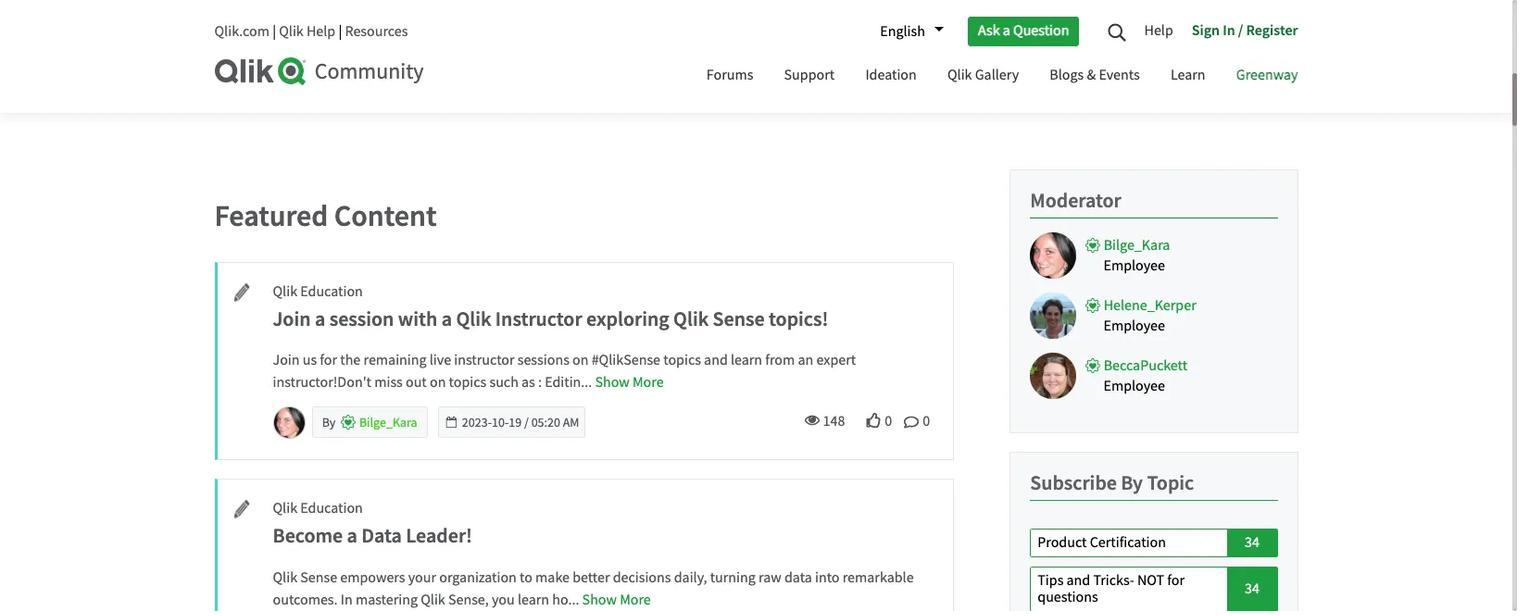 Task type: describe. For each thing, give the bounding box(es) containing it.
0 horizontal spatial help
[[307, 22, 336, 41]]

forums button
[[693, 49, 768, 104]]

1 vertical spatial /
[[524, 415, 529, 431]]

community
[[315, 57, 424, 86]]

1 horizontal spatial 0 link
[[905, 412, 931, 431]]

2 vertical spatial employee image
[[340, 415, 355, 431]]

out
[[406, 374, 427, 392]]

blogs & events
[[1050, 66, 1141, 84]]

show more link for leader!
[[583, 591, 651, 609]]

show for with
[[595, 374, 630, 392]]

in inside sign in / register link
[[1223, 20, 1236, 39]]

employee for bilge_kara employee
[[1104, 257, 1166, 276]]

organization
[[439, 569, 517, 587]]

ideation button
[[852, 49, 931, 104]]

in inside qlik sense empowers your organization to make better decisions daily, turning raw data into remarkable outcomes. in mastering qlik sense, you learn ho...
[[341, 591, 353, 609]]

english
[[881, 22, 926, 41]]

better
[[573, 569, 610, 587]]

05:20
[[532, 415, 561, 431]]

help link
[[1145, 14, 1183, 49]]

2023-10-19 / 05:20 am
[[462, 415, 580, 431]]

qlik help link
[[279, 22, 336, 41]]

helene_kerper image
[[1031, 293, 1077, 339]]

am
[[563, 415, 580, 431]]

qlik right qlik.com link
[[279, 22, 304, 41]]

your
[[408, 569, 436, 587]]

moderator heading
[[1031, 187, 1122, 213]]

join inside join us for the remaining live instructor sessions on #qliksense topics and learn from an expert instructor!don't miss out on topics such as :  editin...
[[273, 351, 300, 370]]

empowers
[[340, 569, 405, 587]]

topic
[[1148, 470, 1195, 496]]

with
[[398, 306, 438, 332]]

list containing product certification
[[1031, 529, 1278, 612]]

for inside tips and tricks- not for questions
[[1168, 572, 1185, 591]]

remarkable
[[843, 569, 914, 587]]

sessions
[[518, 351, 570, 370]]

tips and tricks- not for questions link
[[1031, 568, 1228, 612]]

employee for beccapuckett employee
[[1104, 378, 1166, 396]]

forums
[[707, 66, 754, 84]]

moderator
[[1031, 187, 1122, 213]]

tricks-
[[1094, 572, 1135, 591]]

148
[[823, 413, 845, 431]]

questions
[[1038, 588, 1099, 607]]

decisions
[[613, 569, 671, 587]]

remaining
[[364, 351, 427, 370]]

ask a question
[[978, 22, 1070, 40]]

register
[[1247, 20, 1299, 39]]

views image
[[805, 413, 820, 428]]

a right the with
[[442, 306, 452, 332]]

support
[[785, 66, 835, 84]]

access webinars link
[[1049, 50, 1274, 70]]

help inside help link
[[1145, 21, 1174, 39]]

subscribe by topic
[[1031, 470, 1195, 496]]

tips and tricks- not for questions
[[1038, 572, 1185, 607]]

sense,
[[448, 591, 489, 609]]

like image
[[867, 414, 882, 428]]

sense inside qlik education join a session with a qlik instructor exploring qlik sense topics!
[[713, 306, 765, 332]]

outcomes.
[[273, 591, 338, 609]]

english button
[[871, 16, 944, 47]]

greenway
[[1237, 66, 1299, 84]]

tips
[[1038, 572, 1064, 591]]

join inside qlik education join a session with a qlik instructor exploring qlik sense topics!
[[273, 306, 311, 332]]

instructor
[[496, 306, 583, 332]]

&
[[1087, 66, 1096, 84]]

beccapuckett image
[[1031, 353, 1077, 399]]

employee image for bilge_kara employee
[[1086, 238, 1101, 254]]

exploring
[[587, 306, 670, 332]]

a left session
[[315, 306, 326, 332]]

subscribe
[[1031, 470, 1118, 496]]

sense inside qlik sense empowers your organization to make better decisions daily, turning raw data into remarkable outcomes. in mastering qlik sense, you learn ho...
[[300, 569, 337, 587]]

1 | from the left
[[273, 22, 276, 41]]

data
[[785, 569, 813, 587]]

sign
[[1192, 20, 1220, 39]]

subscribe by topic heading
[[1031, 470, 1195, 496]]

0 horizontal spatial 0 link
[[853, 413, 893, 431]]

sign in / register link
[[1183, 14, 1299, 49]]

question
[[1014, 22, 1070, 40]]

bilge_kara employee
[[1104, 237, 1171, 276]]

ho...
[[553, 591, 580, 609]]

0 horizontal spatial bilge_kara link
[[359, 415, 418, 431]]

0 inside 0 link
[[923, 413, 931, 431]]

beccapuckett link
[[1104, 356, 1188, 377]]

editin...
[[545, 374, 592, 392]]

instructor
[[454, 351, 515, 370]]

raw
[[759, 569, 782, 587]]

on #qliksense topics
[[573, 351, 701, 370]]

learn inside qlik sense empowers your organization to make better decisions daily, turning raw data into remarkable outcomes. in mastering qlik sense, you learn ho...
[[518, 591, 550, 609]]

by
[[1122, 470, 1144, 496]]

ask
[[978, 22, 1000, 40]]

instructor!don't
[[273, 374, 372, 392]]

make
[[536, 569, 570, 587]]

gallery
[[976, 66, 1020, 84]]

qlik up outcomes.
[[273, 569, 298, 587]]

blogs
[[1050, 66, 1084, 84]]

expert
[[817, 351, 856, 370]]

the
[[340, 351, 361, 370]]

access blog link
[[778, 50, 1003, 70]]

34 for product certification
[[1246, 534, 1260, 552]]

19
[[509, 415, 522, 431]]

1 horizontal spatial bilge_kara link
[[1104, 236, 1171, 256]]

daily,
[[674, 569, 708, 587]]

support button
[[771, 49, 849, 104]]

qlik image
[[215, 57, 307, 85]]

ask a question link
[[968, 17, 1080, 46]]

events
[[1099, 66, 1141, 84]]

more for join a session with a qlik instructor exploring qlik sense topics!
[[633, 374, 664, 392]]

education for join
[[300, 283, 363, 301]]

0 vertical spatial /
[[1239, 20, 1244, 39]]



Task type: locate. For each thing, give the bounding box(es) containing it.
0 link right 148 at the bottom right
[[853, 413, 893, 431]]

access inside the access webinars link
[[1049, 51, 1090, 70]]

1 vertical spatial qlik education link
[[273, 499, 363, 519]]

0 vertical spatial bilge_kara image
[[1031, 233, 1077, 279]]

and inside join us for the remaining live instructor sessions on #qliksense topics and learn from an expert instructor!don't miss out on topics such as :  editin...
[[704, 351, 728, 370]]

access
[[778, 51, 819, 70], [1049, 51, 1090, 70]]

sign in / register
[[1192, 20, 1299, 39]]

and
[[704, 351, 728, 370], [1067, 572, 1091, 591]]

bilge_kara image
[[1031, 233, 1077, 279], [274, 408, 304, 439]]

1 horizontal spatial in
[[1223, 20, 1236, 39]]

learn inside join us for the remaining live instructor sessions on #qliksense topics and learn from an expert instructor!don't miss out on topics such as :  editin...
[[731, 351, 763, 370]]

employee image right beccapuckett image
[[1086, 359, 1101, 374]]

show more for leader!
[[583, 591, 651, 609]]

a right ask
[[1003, 22, 1011, 40]]

content
[[334, 197, 437, 234]]

0 horizontal spatial bilge_kara
[[359, 415, 418, 431]]

help up "watch" link
[[307, 22, 336, 41]]

1 horizontal spatial learn
[[731, 351, 763, 370]]

|
[[273, 22, 276, 41], [339, 22, 342, 41]]

1 horizontal spatial for
[[1168, 572, 1185, 591]]

more for become a data leader!
[[620, 591, 651, 609]]

1 vertical spatial education
[[300, 500, 363, 518]]

employee image
[[1086, 238, 1101, 254], [1086, 359, 1101, 374], [340, 415, 355, 431]]

replies image
[[905, 416, 920, 430]]

0 vertical spatial and
[[704, 351, 728, 370]]

show down better
[[583, 591, 617, 609]]

0 vertical spatial show more link
[[595, 374, 664, 392]]

0 vertical spatial bilge_kara link
[[1104, 236, 1171, 256]]

learn
[[731, 351, 763, 370], [518, 591, 550, 609]]

employee image left bilge_kara employee
[[1086, 238, 1101, 254]]

in right sign
[[1223, 20, 1236, 39]]

education up session
[[300, 283, 363, 301]]

helene_kerper
[[1104, 297, 1197, 316]]

show down the on #qliksense topics
[[595, 374, 630, 392]]

2 qlik education link from the top
[[273, 499, 363, 519]]

0 vertical spatial in
[[1223, 20, 1236, 39]]

and inside tips and tricks- not for questions
[[1067, 572, 1091, 591]]

bilge_kara inside bilge_kara employee
[[1104, 237, 1171, 255]]

blog image
[[221, 282, 253, 304]]

as
[[522, 374, 535, 392]]

sense
[[713, 306, 765, 332], [300, 569, 337, 587]]

access for access webinars
[[1049, 51, 1090, 70]]

0 horizontal spatial learn
[[518, 591, 550, 609]]

learn button
[[1157, 49, 1220, 104]]

0 vertical spatial sense
[[713, 306, 765, 332]]

a left data
[[347, 523, 358, 549]]

1 horizontal spatial /
[[1239, 20, 1244, 39]]

show more link for with
[[595, 374, 664, 392]]

for right us
[[320, 351, 337, 370]]

show more link down the on #qliksense topics
[[595, 374, 664, 392]]

1 vertical spatial more
[[620, 591, 651, 609]]

blog image
[[221, 499, 253, 521]]

0 vertical spatial join
[[273, 306, 311, 332]]

34 for tips and tricks- not for questions
[[1246, 580, 1260, 599]]

| up "watch" link
[[339, 22, 342, 41]]

| right qlik.com link
[[273, 22, 276, 41]]

qlik.com | qlik help | resources
[[215, 22, 408, 41]]

1 vertical spatial in
[[341, 591, 353, 609]]

0 horizontal spatial bilge_kara image
[[274, 408, 304, 439]]

an
[[798, 351, 814, 370]]

qlik gallery
[[948, 66, 1020, 84]]

and left from
[[704, 351, 728, 370]]

qlik education link up session
[[273, 282, 363, 302]]

employee image right by
[[340, 415, 355, 431]]

0 horizontal spatial 0
[[885, 413, 893, 431]]

employee image
[[1086, 298, 1101, 314]]

bilge_kara down miss
[[359, 415, 418, 431]]

employee up "helene_kerper" link
[[1104, 257, 1166, 276]]

blog
[[822, 51, 850, 70]]

beccapuckett employee
[[1104, 357, 1188, 396]]

bilge_kara up "helene_kerper" link
[[1104, 237, 1171, 255]]

help up the access webinars link
[[1145, 21, 1174, 39]]

1 vertical spatial employee image
[[1086, 359, 1101, 374]]

product certification
[[1038, 534, 1167, 552]]

list
[[1031, 529, 1278, 612]]

qlik inside qlik education become a data leader!
[[273, 500, 298, 518]]

0 vertical spatial 34
[[1246, 534, 1260, 552]]

1 horizontal spatial 0
[[923, 413, 931, 431]]

in down empowers
[[341, 591, 353, 609]]

employee for helene_kerper employee
[[1104, 317, 1166, 336]]

1 horizontal spatial access
[[1049, 51, 1090, 70]]

1 vertical spatial bilge_kara image
[[274, 408, 304, 439]]

employee image for beccapuckett employee
[[1086, 359, 1101, 374]]

resources link
[[345, 22, 408, 41]]

to
[[520, 569, 533, 587]]

2 education from the top
[[300, 500, 363, 518]]

1 vertical spatial show more
[[583, 591, 651, 609]]

become a data leader! link
[[273, 523, 935, 549]]

education inside qlik education become a data leader!
[[300, 500, 363, 518]]

for
[[320, 351, 337, 370], [1168, 572, 1185, 591]]

show
[[595, 374, 630, 392], [583, 591, 617, 609]]

not
[[1138, 572, 1165, 591]]

featured content
[[215, 197, 437, 234]]

show more down better
[[583, 591, 651, 609]]

/ left register on the right top
[[1239, 20, 1244, 39]]

0 horizontal spatial sense
[[300, 569, 337, 587]]

bilge_kara
[[1104, 237, 1171, 255], [359, 415, 418, 431]]

0 horizontal spatial /
[[524, 415, 529, 431]]

from
[[766, 351, 795, 370]]

qlik.com
[[215, 22, 270, 41]]

qlik down your at the bottom left
[[421, 591, 445, 609]]

qlik education join a session with a qlik instructor exploring qlik sense topics!
[[273, 283, 829, 332]]

help
[[1145, 21, 1174, 39], [307, 22, 336, 41]]

0 vertical spatial bilge_kara
[[1104, 237, 1171, 255]]

qlik right exploring
[[674, 306, 709, 332]]

show more down the on #qliksense topics
[[595, 374, 664, 392]]

employee inside bilge_kara employee
[[1104, 257, 1166, 276]]

miss
[[375, 374, 403, 392]]

join left us
[[273, 351, 300, 370]]

1 qlik education link from the top
[[273, 282, 363, 302]]

sense left topics!
[[713, 306, 765, 332]]

us
[[303, 351, 317, 370]]

blogs & events button
[[1036, 49, 1154, 104]]

2 join from the top
[[273, 351, 300, 370]]

1 education from the top
[[300, 283, 363, 301]]

more down decisions
[[620, 591, 651, 609]]

join us for the remaining live instructor sessions on #qliksense topics and learn from an expert instructor!don't miss out on topics such as :  editin...
[[273, 351, 856, 392]]

more down the on #qliksense topics
[[633, 374, 664, 392]]

1 vertical spatial bilge_kara
[[359, 415, 418, 431]]

1 34 from the top
[[1246, 534, 1260, 552]]

qlik up instructor
[[456, 306, 492, 332]]

data
[[362, 523, 402, 549]]

2 | from the left
[[339, 22, 342, 41]]

0 vertical spatial employee
[[1104, 257, 1166, 276]]

product certification link
[[1031, 529, 1228, 558]]

watch link
[[236, 50, 461, 70]]

employee inside beccapuckett employee
[[1104, 378, 1166, 396]]

0 horizontal spatial in
[[341, 591, 353, 609]]

0 horizontal spatial for
[[320, 351, 337, 370]]

0 vertical spatial for
[[320, 351, 337, 370]]

join
[[273, 306, 311, 332], [273, 351, 300, 370]]

join up us
[[273, 306, 311, 332]]

1 vertical spatial for
[[1168, 572, 1185, 591]]

on
[[430, 374, 446, 392]]

2 access from the left
[[1049, 51, 1090, 70]]

session
[[330, 306, 394, 332]]

community link
[[215, 57, 674, 86]]

/ right 19
[[524, 415, 529, 431]]

1 vertical spatial employee
[[1104, 317, 1166, 336]]

1 horizontal spatial and
[[1067, 572, 1091, 591]]

0 vertical spatial show
[[595, 374, 630, 392]]

access webinars
[[1049, 51, 1150, 70]]

0 horizontal spatial access
[[778, 51, 819, 70]]

1 vertical spatial show
[[583, 591, 617, 609]]

0 horizontal spatial |
[[273, 22, 276, 41]]

0 vertical spatial employee image
[[1086, 238, 1101, 254]]

featured
[[215, 197, 328, 234]]

bilge_kara link up "helene_kerper" link
[[1104, 236, 1171, 256]]

bilge_kara image left by
[[274, 408, 304, 439]]

bilge_kara for bilge_kara
[[359, 415, 418, 431]]

:
[[538, 374, 542, 392]]

1 vertical spatial 34
[[1246, 580, 1260, 599]]

education up become
[[300, 500, 363, 518]]

education inside qlik education join a session with a qlik instructor exploring qlik sense topics!
[[300, 283, 363, 301]]

qlik gallery link
[[934, 49, 1033, 104]]

join a session with a qlik instructor exploring qlik sense topics! link
[[273, 306, 935, 332]]

and right tips on the bottom of the page
[[1067, 572, 1091, 591]]

1 horizontal spatial sense
[[713, 306, 765, 332]]

product
[[1038, 534, 1087, 552]]

10-
[[492, 415, 509, 431]]

learn left from
[[731, 351, 763, 370]]

1 vertical spatial show more link
[[583, 591, 651, 609]]

such
[[490, 374, 519, 392]]

show more link down better
[[583, 591, 651, 609]]

webinars
[[1093, 51, 1150, 70]]

bilge_kara for bilge_kara employee
[[1104, 237, 1171, 255]]

1 0 from the left
[[885, 413, 893, 431]]

0 horizontal spatial and
[[704, 351, 728, 370]]

1 vertical spatial and
[[1067, 572, 1091, 591]]

ideation
[[866, 66, 917, 84]]

a inside qlik education become a data leader!
[[347, 523, 358, 549]]

menu bar
[[693, 49, 1313, 104]]

qlik right blog icon
[[273, 283, 298, 301]]

qlik education link for join
[[273, 282, 363, 302]]

live
[[430, 351, 451, 370]]

access for access blog
[[778, 51, 819, 70]]

bilge_kara link down miss
[[359, 415, 418, 431]]

topics
[[449, 374, 487, 392]]

employee down "helene_kerper" link
[[1104, 317, 1166, 336]]

bilge_kara image down moderator heading
[[1031, 233, 1077, 279]]

employee inside helene_kerper employee
[[1104, 317, 1166, 336]]

show for leader!
[[583, 591, 617, 609]]

sense up outcomes.
[[300, 569, 337, 587]]

greenway link
[[1223, 49, 1313, 104]]

0 vertical spatial education
[[300, 283, 363, 301]]

2 employee from the top
[[1104, 317, 1166, 336]]

2 34 from the top
[[1246, 580, 1260, 599]]

1 horizontal spatial bilge_kara
[[1104, 237, 1171, 255]]

1 vertical spatial sense
[[300, 569, 337, 587]]

qlik education link for become
[[273, 499, 363, 519]]

2 vertical spatial employee
[[1104, 378, 1166, 396]]

qlik up become
[[273, 500, 298, 518]]

for inside join us for the remaining live instructor sessions on #qliksense topics and learn from an expert instructor!don't miss out on topics such as :  editin...
[[320, 351, 337, 370]]

for right not
[[1168, 572, 1185, 591]]

learn down "to"
[[518, 591, 550, 609]]

leader!
[[406, 523, 473, 549]]

0
[[885, 413, 893, 431], [923, 413, 931, 431]]

1 join from the top
[[273, 306, 311, 332]]

0 vertical spatial learn
[[731, 351, 763, 370]]

1 access from the left
[[778, 51, 819, 70]]

helene_kerper link
[[1104, 296, 1197, 316]]

education for become
[[300, 500, 363, 518]]

qlik inside qlik gallery link
[[948, 66, 973, 84]]

access blog
[[778, 51, 850, 70]]

0 right like icon on the bottom
[[885, 413, 893, 431]]

qlik sense empowers your organization to make better decisions daily, turning raw data into remarkable outcomes. in mastering qlik sense, you learn ho...
[[273, 569, 914, 609]]

0 vertical spatial qlik education link
[[273, 282, 363, 302]]

1 vertical spatial bilge_kara link
[[359, 415, 418, 431]]

turning
[[711, 569, 756, 587]]

topics!
[[769, 306, 829, 332]]

employee down "beccapuckett" link
[[1104, 378, 1166, 396]]

1 employee from the top
[[1104, 257, 1166, 276]]

menu bar containing forums
[[693, 49, 1313, 104]]

resources
[[345, 22, 408, 41]]

become
[[273, 523, 343, 549]]

1 vertical spatial learn
[[518, 591, 550, 609]]

3 employee from the top
[[1104, 378, 1166, 396]]

0 vertical spatial show more
[[595, 374, 664, 392]]

0 right replies icon
[[923, 413, 931, 431]]

0 vertical spatial more
[[633, 374, 664, 392]]

show more for with
[[595, 374, 664, 392]]

2 0 from the left
[[923, 413, 931, 431]]

0 link right like icon on the bottom
[[905, 412, 931, 431]]

1 vertical spatial join
[[273, 351, 300, 370]]

1 horizontal spatial bilge_kara image
[[1031, 233, 1077, 279]]

qlik education link
[[273, 282, 363, 302], [273, 499, 363, 519]]

1 horizontal spatial |
[[339, 22, 342, 41]]

access inside access blog link
[[778, 51, 819, 70]]

watch
[[236, 51, 274, 70]]

2023-
[[462, 415, 492, 431]]

qlik education link up become
[[273, 499, 363, 519]]

qlik left the gallery
[[948, 66, 973, 84]]

0 link
[[905, 412, 931, 431], [853, 413, 893, 431]]

1 horizontal spatial help
[[1145, 21, 1174, 39]]

helene_kerper employee
[[1104, 297, 1197, 336]]



Task type: vqa. For each thing, say whether or not it's contained in the screenshot.
How to view cases in Support Portal Community Knowledge
no



